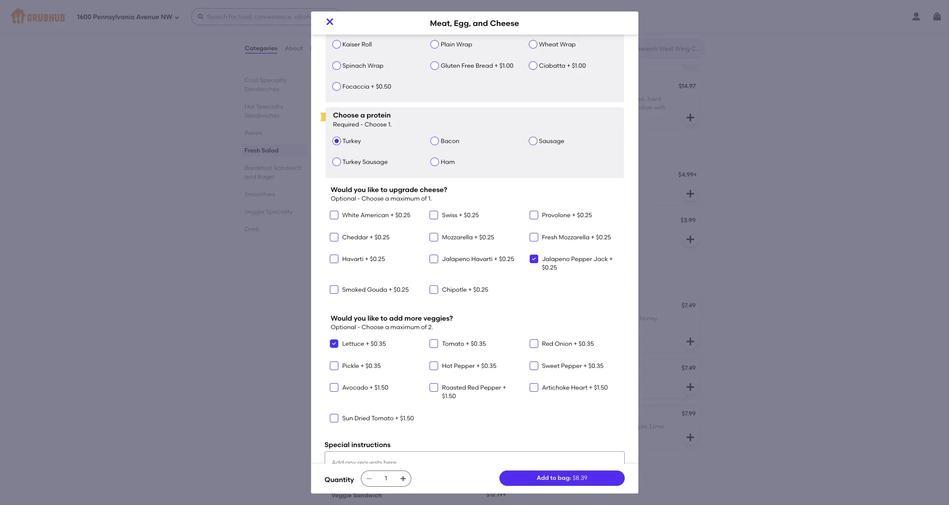 Task type: locate. For each thing, give the bounding box(es) containing it.
$4.99
[[679, 171, 694, 178]]

sandwich down input item quantity number field
[[353, 492, 382, 500]]

$8.39
[[573, 475, 588, 482]]

pepper inside jalapeno pepper jack + $0.25
[[571, 256, 592, 263]]

cucumber,
[[568, 33, 599, 40], [331, 104, 362, 111]]

of
[[421, 195, 427, 203], [421, 324, 427, 331]]

lettuce, inside feta cheese, hard boiled egg, tomato, red pepper, cucumber, kalamata olive, with romaine lettuce, balsamic vinaigrette dressing.
[[449, 104, 471, 111]]

0 vertical spatial sausage
[[539, 138, 565, 145]]

svg image
[[932, 12, 943, 22], [174, 15, 179, 20], [325, 17, 335, 27], [685, 112, 696, 123], [685, 189, 696, 199], [432, 213, 437, 218], [531, 235, 537, 240], [531, 257, 537, 262], [531, 342, 537, 347], [494, 382, 505, 393], [332, 385, 337, 390], [400, 476, 407, 483]]

add left whey
[[325, 280, 335, 286]]

2 vertical spatial turkey
[[425, 230, 444, 237]]

yogurt, for strawberries, orange juice, low fat yogurt, honey.
[[431, 378, 451, 385]]

1 vertical spatial boiled
[[522, 104, 540, 111]]

1 mozzarella from the left
[[442, 234, 473, 241]]

pepper left jack at right bottom
[[571, 256, 592, 263]]

0 horizontal spatial cheese,
[[346, 95, 368, 103]]

fresh for fresh mozzarella + $0.25
[[542, 234, 558, 241]]

choose up american
[[362, 195, 384, 203]]

1 horizontal spatial dressing.
[[393, 113, 419, 120]]

choose inside would you like to add more veggies? optional - choose a maximum of 2.
[[362, 324, 384, 331]]

1 vertical spatial yogurt,
[[331, 324, 352, 331]]

choose down 'vinaigrette'
[[365, 121, 387, 128]]

1 you from the top
[[354, 186, 366, 194]]

0 vertical spatial to
[[381, 186, 388, 194]]

2 hard from the left
[[648, 95, 661, 103]]

blue
[[610, 95, 623, 103], [568, 113, 580, 120]]

smoothies for happy day smoothies
[[366, 366, 396, 373]]

1 optional from the top
[[331, 195, 356, 203]]

breakfast sandwich and bagel tab
[[244, 164, 304, 182]]

would you like to add more veggies? optional - choose a maximum of 2.
[[331, 314, 453, 331]]

lettuce, down pepper,
[[449, 104, 471, 111]]

0 vertical spatial a
[[361, 111, 365, 119]]

1 vertical spatial sandwiches
[[244, 112, 279, 119]]

egg down turkey sausage
[[331, 172, 343, 179]]

optional down two
[[331, 324, 356, 331]]

yogurt,
[[563, 432, 583, 439]]

gluten
[[441, 62, 460, 69]]

would for would you like to add more veggies?
[[331, 314, 352, 323]]

turkey for turkey
[[343, 138, 361, 145]]

1 sandwiches from the top
[[244, 86, 279, 93]]

a inside would you like to upgrade cheese? optional - choose a maximum of 1.
[[385, 195, 389, 203]]

1 vertical spatial protein
[[350, 280, 368, 286]]

sandwiches inside hot specialty sandwiches
[[244, 112, 279, 119]]

hard inside feta cheese, hard boiled egg, tomato, red pepper, cucumber, kalamata olive, with romaine lettuce, balsamic vinaigrette dressing.
[[370, 95, 383, 103]]

0 vertical spatial meat, egg, and cheese
[[430, 18, 519, 28]]

specialty down smoothies tab on the left
[[266, 208, 293, 216]]

fresh mozzarella + $0.25
[[542, 234, 611, 241]]

lettuce, down ege.
[[545, 113, 566, 120]]

1 egg from the left
[[331, 172, 343, 179]]

1. down 'vinaigrette'
[[388, 121, 392, 128]]

specialty down cold specialty sandwiches
[[256, 103, 283, 110]]

2 would from the top
[[331, 314, 352, 323]]

$7.49 for strawberries, orange juice, low fat yogurt, honey.
[[491, 365, 505, 372]]

mozzarella down swiss + $0.25
[[442, 234, 473, 241]]

cream up the fresh mozzarella + $0.25
[[555, 218, 575, 225]]

wrap for spinach wrap
[[368, 62, 384, 69]]

maximum down upgrade
[[391, 195, 420, 203]]

0 horizontal spatial blue
[[568, 113, 580, 120]]

low for peanutbutter,
[[415, 315, 424, 322]]

1 vertical spatial tomato
[[372, 415, 394, 422]]

banana,
[[549, 423, 574, 431]]

breakfast
[[325, 147, 369, 157], [244, 165, 272, 172]]

veggie down quantity
[[331, 492, 352, 500]]

cheddar
[[342, 234, 368, 241]]

protein down focaccia + $0.50 on the left
[[367, 111, 391, 119]]

choose down bananas,
[[362, 324, 384, 331]]

sandwiches down cold
[[244, 86, 279, 93]]

bagel inside breakfast sandwich and bagel
[[257, 174, 274, 181]]

wrap right plain
[[457, 41, 472, 48]]

specialty inside hot specialty sandwiches
[[256, 103, 283, 110]]

daily squeeze smoothies
[[331, 411, 405, 419]]

1. down cheese?
[[428, 195, 432, 203]]

to inside would you like to upgrade cheese? optional - choose a maximum of 1.
[[381, 186, 388, 194]]

lettuce, inside shredded parmesan, house croutons, with romaine lettuce, caesar dressing.
[[399, 41, 421, 49]]

strawberries, orange juice, low fat yogurt, honey.
[[331, 378, 471, 385]]

egg right $4.49 + at the top right
[[522, 172, 534, 179]]

apple
[[584, 378, 600, 385]]

honey. for strawberries, orange juice, low fat yogurt, honey.
[[452, 378, 471, 385]]

1 vertical spatial sandwich
[[273, 165, 302, 172]]

grilled
[[522, 95, 541, 103]]

jalapeno inside jalapeno pepper jack + $0.25
[[542, 256, 570, 263]]

breakfast inside tab
[[244, 165, 272, 172]]

$0.35 up hot pepper + $0.35
[[471, 341, 486, 348]]

0 vertical spatial protein
[[367, 111, 391, 119]]

yogurt, inside two bananas, peanutbutter, low fat yogurt, honey.
[[331, 324, 352, 331]]

salad
[[354, 21, 371, 28], [351, 83, 368, 91], [262, 147, 279, 154]]

an
[[377, 280, 384, 286]]

sweet pepper + $0.35
[[542, 363, 604, 370]]

$7.49 for one banana, blueberries, low fat yogurt, honey.
[[682, 302, 696, 310]]

0 vertical spatial tomato,
[[418, 95, 441, 103]]

low for blueberries,
[[597, 315, 607, 322]]

like left add
[[368, 314, 379, 323]]

1 vertical spatial caesar
[[331, 50, 353, 57]]

- inside would you like to upgrade cheese? optional - choose a maximum of 1.
[[358, 195, 360, 203]]

you up the white
[[354, 186, 366, 194]]

smoothies
[[244, 191, 275, 198], [366, 366, 396, 373], [554, 366, 585, 373], [374, 411, 405, 419]]

$0.50 left $9.99
[[475, 20, 490, 27]]

to inside would you like to add more veggies? optional - choose a maximum of 2.
[[381, 314, 388, 323]]

2 jalapeno from the left
[[542, 256, 570, 263]]

jalapeno down mozzarella + $0.25
[[442, 256, 470, 263]]

romaine inside tomato, carrot, cucumber, with romaine lettuce, balsamic vinaigrette.
[[614, 33, 639, 40]]

smoked gouda + $0.25
[[342, 286, 409, 294]]

provolone + $0.25
[[542, 212, 592, 219]]

protein left for
[[350, 280, 368, 286]]

veggie inside tab
[[244, 208, 264, 216]]

dressing. right cheese
[[604, 113, 630, 120]]

tomato up hot pepper + $0.35
[[442, 341, 465, 348]]

cold specialty sandwiches
[[244, 77, 287, 93]]

1 maximum from the top
[[391, 195, 420, 203]]

0 horizontal spatial $0.50
[[376, 83, 391, 90]]

- up the white
[[358, 195, 360, 203]]

low right add
[[415, 315, 424, 322]]

tomato right dried
[[372, 415, 394, 422]]

tomato,
[[418, 95, 441, 103], [585, 104, 608, 111]]

jalapeno for jalapeno havarti
[[442, 256, 470, 263]]

2 horizontal spatial dressing.
[[604, 113, 630, 120]]

1 $1.00 from the left
[[500, 62, 514, 69]]

sandwiches up panini
[[244, 112, 279, 119]]

1 vertical spatial of
[[421, 324, 427, 331]]

veggie specialty
[[244, 208, 293, 216], [325, 467, 400, 477]]

add to bag: $8.39
[[537, 475, 588, 482]]

choose up required
[[333, 111, 359, 119]]

veggie sandwich
[[331, 492, 382, 500]]

2 of from the top
[[421, 324, 427, 331]]

meat, egg, and cheese
[[430, 18, 519, 28], [331, 218, 399, 225]]

add for add to bag: $8.39
[[537, 475, 549, 482]]

havarti down mozzarella + $0.25
[[472, 256, 493, 263]]

svg image
[[197, 13, 204, 20], [494, 54, 505, 65], [685, 54, 696, 65], [531, 213, 537, 218], [685, 234, 696, 245], [332, 235, 337, 240], [432, 235, 437, 240], [332, 257, 337, 262], [685, 337, 696, 347], [332, 342, 337, 347], [332, 364, 337, 369], [432, 364, 437, 369], [531, 364, 537, 369], [685, 382, 696, 393], [432, 385, 437, 390], [531, 385, 537, 390], [332, 416, 337, 421], [685, 433, 696, 443], [366, 476, 372, 483]]

breakfast up turkey sausage
[[325, 147, 369, 157]]

moon
[[537, 366, 553, 373]]

1 caesar from the top
[[331, 21, 353, 28]]

lettuce, down house
[[399, 41, 421, 49]]

salad for parmesan,
[[354, 21, 371, 28]]

1 vertical spatial sausage
[[363, 159, 388, 166]]

meat, up the ham,
[[331, 218, 348, 225]]

hot down cold
[[244, 103, 255, 110]]

with inside tomato, carrot, cucumber, with romaine lettuce, balsamic vinaigrette.
[[601, 33, 613, 40]]

1 vertical spatial bagel with cream cheese
[[522, 230, 598, 237]]

hot specialty sandwiches tab
[[244, 102, 304, 120]]

egg, up "plain wrap"
[[454, 18, 471, 28]]

1 vertical spatial $0.50
[[376, 83, 391, 90]]

2 bagel with cream cheese from the top
[[522, 230, 598, 237]]

1 horizontal spatial wrap
[[457, 41, 472, 48]]

0 vertical spatial sandwiches
[[244, 86, 279, 93]]

boiled down grilled
[[522, 104, 540, 111]]

house
[[394, 33, 411, 40]]

kalamata left olive
[[609, 104, 638, 111]]

1 would from the top
[[331, 186, 352, 194]]

2 kalamata from the left
[[609, 104, 638, 111]]

squeeze
[[348, 411, 373, 419]]

red
[[542, 341, 554, 348], [468, 385, 479, 392]]

0 horizontal spatial veggie specialty
[[244, 208, 293, 216]]

red left onion
[[542, 341, 554, 348]]

pepper for hot
[[454, 363, 475, 370]]

egg, up bacon,
[[350, 218, 362, 225]]

banana, down sweet pepper + $0.35
[[558, 378, 582, 385]]

juice, inside spinach, banana, celery, cucumber, apple, lime juice, low fat yogurt, crushed ice
[[522, 432, 538, 439]]

bagel with cream cheese up the fresh mozzarella + $0.25
[[522, 218, 598, 225]]

ciabatta + $1.00
[[539, 62, 586, 69]]

cucumber, inside feta cheese, hard boiled egg, tomato, red pepper, cucumber, kalamata olive, with romaine lettuce, balsamic vinaigrette dressing.
[[331, 104, 362, 111]]

1 horizontal spatial havarti
[[472, 256, 493, 263]]

sandwiches inside cold specialty sandwiches
[[244, 86, 279, 93]]

smoothies inside button
[[374, 411, 405, 419]]

1 vertical spatial cucumber,
[[331, 104, 362, 111]]

jalapeno for jalapeno pepper jack
[[542, 256, 570, 263]]

sausage up would you like to upgrade cheese? optional - choose a maximum of 1.
[[363, 159, 388, 166]]

2 maximum from the top
[[391, 324, 420, 331]]

protein
[[367, 111, 391, 119], [350, 280, 368, 286]]

with inside shredded parmesan, house croutons, with romaine lettuce, caesar dressing.
[[360, 41, 372, 49]]

0 horizontal spatial meat, egg, and cheese
[[331, 218, 399, 225]]

blueberries,
[[562, 315, 596, 322]]

juice, down spinach,
[[522, 432, 538, 439]]

smoothies tab
[[244, 190, 304, 199]]

havarti down cheddar
[[342, 256, 364, 263]]

pepper inside roasted red pepper + $1.50
[[480, 385, 501, 392]]

$9.99
[[491, 21, 505, 28]]

olive
[[639, 104, 653, 111]]

0 horizontal spatial mozzarella
[[442, 234, 473, 241]]

quantity
[[325, 476, 354, 485]]

2 optional from the top
[[331, 324, 356, 331]]

0 horizontal spatial red
[[468, 385, 479, 392]]

wrap down shredded parmesan, house croutons, with romaine lettuce, caesar dressing.
[[368, 62, 384, 69]]

fresh salad tab
[[244, 146, 304, 155]]

0 horizontal spatial romaine
[[373, 41, 398, 49]]

low for juice,
[[410, 378, 420, 385]]

smoothies up orange
[[366, 366, 396, 373]]

choose a protein required - choose 1.
[[333, 111, 392, 128]]

wrap down carrot,
[[560, 41, 576, 48]]

breakfast sandwich and bagel down fresh salad tab
[[244, 165, 302, 181]]

$12.19 +
[[487, 492, 506, 499]]

fat up 2.
[[426, 315, 434, 322]]

jalapeno down the fresh mozzarella + $0.25
[[542, 256, 570, 263]]

would you like to upgrade cheese? optional - choose a maximum of 1.
[[331, 186, 447, 203]]

chipotle + $0.25
[[442, 286, 489, 294]]

jalapeno pepper jack + $0.25
[[542, 256, 613, 272]]

smoothies for blue moon smoothies
[[554, 366, 585, 373]]

dressing. down roll
[[354, 50, 380, 57]]

hot for hot specialty sandwiches
[[244, 103, 255, 110]]

to left add
[[381, 314, 388, 323]]

fat left roasted
[[421, 378, 429, 385]]

1 horizontal spatial red
[[542, 341, 554, 348]]

cold specialty sandwiches tab
[[244, 76, 304, 94]]

1 horizontal spatial sausage
[[391, 230, 417, 237]]

egg
[[331, 172, 343, 179], [522, 172, 534, 179]]

breakfast sandwich and bagel up turkey sausage
[[325, 147, 463, 157]]

0 vertical spatial meat,
[[430, 18, 452, 28]]

categories
[[245, 45, 278, 52]]

2 mozzarella from the left
[[559, 234, 590, 241]]

low
[[415, 315, 424, 322], [597, 315, 607, 322], [410, 378, 420, 385]]

cheddar + $0.25
[[342, 234, 390, 241]]

you inside would you like to add more veggies? optional - choose a maximum of 2.
[[354, 314, 366, 323]]

mozzarella down 'provolone + $0.25'
[[559, 234, 590, 241]]

mozzarella
[[442, 234, 473, 241], [559, 234, 590, 241]]

upgrade
[[389, 186, 418, 194]]

additional
[[385, 280, 410, 286]]

blue moon smoothies
[[522, 366, 585, 373]]

egg and cheese
[[522, 172, 570, 179]]

or
[[418, 230, 424, 237]]

0 vertical spatial breakfast
[[325, 147, 369, 157]]

pepper up the blueberries, banana, apple juice, honey. at the bottom of page
[[561, 363, 582, 370]]

main navigation navigation
[[0, 0, 949, 33]]

fresh
[[244, 147, 260, 154], [542, 234, 558, 241]]

1 vertical spatial would
[[331, 314, 352, 323]]

1 horizontal spatial fresh
[[542, 234, 558, 241]]

1 horizontal spatial hot
[[442, 363, 453, 370]]

bread
[[476, 62, 493, 69]]

0 horizontal spatial wrap
[[368, 62, 384, 69]]

low inside two bananas, peanutbutter, low fat yogurt, honey.
[[415, 315, 424, 322]]

to left upgrade
[[381, 186, 388, 194]]

1 jalapeno from the left
[[442, 256, 470, 263]]

0 horizontal spatial meat,
[[331, 218, 348, 225]]

1 vertical spatial -
[[358, 195, 360, 203]]

salad down panini tab
[[262, 147, 279, 154]]

1 vertical spatial meat, egg, and cheese
[[331, 218, 399, 225]]

a up white american + $0.25
[[385, 195, 389, 203]]

tomato, inside grilled chicken breast, bacon, blue cheese, hard boiled ege. avocado, tomato, kalamata olive with romain lettuce, blue cheese dressing.
[[585, 104, 608, 111]]

would for would you like to upgrade cheese?
[[331, 186, 352, 194]]

0 vertical spatial you
[[354, 186, 366, 194]]

celery,
[[575, 423, 595, 431]]

lettuce, up search west wing cafe - penn ave search box
[[640, 33, 662, 40]]

add for add whey protein for an additional charge.
[[325, 280, 335, 286]]

0 horizontal spatial egg
[[331, 172, 343, 179]]

sandwich up turkey sausage
[[371, 147, 415, 157]]

blue
[[522, 366, 535, 373]]

sandwich down fresh salad tab
[[273, 165, 302, 172]]

yogurt, for one banana, blueberries, low fat yogurt, honey.
[[618, 315, 638, 322]]

specialty inside tab
[[266, 208, 293, 216]]

1 vertical spatial breakfast
[[244, 165, 272, 172]]

0 horizontal spatial breakfast
[[244, 165, 272, 172]]

a
[[361, 111, 365, 119], [385, 195, 389, 203], [385, 324, 389, 331]]

sausage down romain
[[539, 138, 565, 145]]

sausage.
[[445, 230, 472, 237]]

veggie up drink
[[244, 208, 264, 216]]

2 egg from the left
[[522, 172, 534, 179]]

$4.49 +
[[487, 171, 506, 178]]

1 horizontal spatial hard
[[648, 95, 661, 103]]

$14.97
[[679, 83, 696, 90]]

optional up the white
[[331, 195, 356, 203]]

hot
[[244, 103, 255, 110], [442, 363, 453, 370]]

fat inside two bananas, peanutbutter, low fat yogurt, honey.
[[426, 315, 434, 322]]

2 vertical spatial romaine
[[424, 104, 448, 111]]

white
[[342, 212, 359, 219]]

1 vertical spatial turkey
[[343, 159, 361, 166]]

romaine inside shredded parmesan, house croutons, with romaine lettuce, caesar dressing.
[[373, 41, 398, 49]]

would inside would you like to add more veggies? optional - choose a maximum of 2.
[[331, 314, 352, 323]]

honey. for two bananas, peanutbutter, low fat yogurt, honey.
[[353, 324, 372, 331]]

0 vertical spatial breakfast sandwich and bagel
[[325, 147, 463, 157]]

0 vertical spatial cucumber,
[[568, 33, 599, 40]]

1 kalamata from the left
[[364, 104, 393, 111]]

like up american
[[368, 186, 379, 194]]

veggie specialty down smoothies tab on the left
[[244, 208, 293, 216]]

juice, right orange
[[393, 378, 408, 385]]

for
[[369, 280, 376, 286]]

1 horizontal spatial veggie specialty
[[325, 467, 400, 477]]

low right blueberries,
[[597, 315, 607, 322]]

$12.19
[[487, 492, 503, 499]]

2 vertical spatial -
[[358, 324, 360, 331]]

free
[[462, 62, 474, 69]]

with inside grilled chicken breast, bacon, blue cheese, hard boiled ege. avocado, tomato, kalamata olive with romain lettuce, blue cheese dressing.
[[654, 104, 666, 111]]

2 horizontal spatial wrap
[[560, 41, 576, 48]]

bacon,
[[349, 230, 369, 237]]

0 horizontal spatial yogurt,
[[331, 324, 352, 331]]

blue right bacon,
[[610, 95, 623, 103]]

0 horizontal spatial hot
[[244, 103, 255, 110]]

1 horizontal spatial juice,
[[522, 432, 538, 439]]

0 horizontal spatial tomato,
[[418, 95, 441, 103]]

1 vertical spatial optional
[[331, 324, 356, 331]]

0 vertical spatial hot
[[244, 103, 255, 110]]

+
[[470, 20, 473, 27], [495, 62, 498, 69], [567, 62, 571, 69], [371, 83, 375, 90], [503, 171, 506, 178], [694, 171, 697, 178], [391, 212, 394, 219], [459, 212, 463, 219], [572, 212, 576, 219], [370, 234, 373, 241], [474, 234, 478, 241], [591, 234, 595, 241], [365, 256, 369, 263], [494, 256, 498, 263], [610, 256, 613, 263], [389, 286, 392, 294], [468, 286, 472, 294], [366, 341, 369, 348], [466, 341, 470, 348], [574, 341, 577, 348], [361, 363, 364, 370], [476, 363, 480, 370], [584, 363, 587, 370], [370, 385, 373, 392], [503, 385, 506, 392], [589, 385, 593, 392], [395, 415, 399, 422], [503, 492, 506, 499]]

required
[[333, 121, 359, 128]]

kalamata up 'vinaigrette'
[[364, 104, 393, 111]]

2 sandwiches from the top
[[244, 112, 279, 119]]

kalamata
[[364, 104, 393, 111], [609, 104, 638, 111]]

2 you from the top
[[354, 314, 366, 323]]

yogurt, for two bananas, peanutbutter, low fat yogurt, honey.
[[331, 324, 352, 331]]

1 horizontal spatial blue
[[610, 95, 623, 103]]

protein inside choose a protein required - choose 1.
[[367, 111, 391, 119]]

wheat wrap
[[539, 41, 576, 48]]

fat right blueberries,
[[609, 315, 617, 322]]

hard up olive
[[648, 95, 661, 103]]

kalamata inside grilled chicken breast, bacon, blue cheese, hard boiled ege. avocado, tomato, kalamata olive with romain lettuce, blue cheese dressing.
[[609, 104, 638, 111]]

you for would you like to upgrade cheese?
[[354, 186, 366, 194]]

0 vertical spatial optional
[[331, 195, 356, 203]]

orange
[[371, 378, 392, 385]]

smoothies right dried
[[374, 411, 405, 419]]

0 vertical spatial caesar
[[331, 21, 353, 28]]

would
[[331, 186, 352, 194], [331, 314, 352, 323]]

1 vertical spatial salad
[[351, 83, 368, 91]]

blue down avocado,
[[568, 113, 580, 120]]

0 horizontal spatial hard
[[370, 95, 383, 103]]

1 horizontal spatial cheese,
[[624, 95, 646, 103]]

fresh inside tab
[[244, 147, 260, 154]]

0 vertical spatial veggie
[[244, 208, 264, 216]]

specialty inside cold specialty sandwiches
[[260, 77, 287, 84]]

jalapeno havarti + $0.25
[[442, 256, 514, 263]]

1 of from the top
[[421, 195, 427, 203]]

banana,
[[536, 315, 561, 322], [558, 378, 582, 385]]

cheese, up olive
[[624, 95, 646, 103]]

1 vertical spatial to
[[381, 314, 388, 323]]

1 like from the top
[[368, 186, 379, 194]]

2 vertical spatial salad
[[262, 147, 279, 154]]

1 horizontal spatial jalapeno
[[542, 256, 570, 263]]

1 horizontal spatial $1.00
[[572, 62, 586, 69]]

$0.50 for focaccia + $0.50
[[376, 83, 391, 90]]

egg for egg
[[331, 172, 343, 179]]

like inside would you like to add more veggies? optional - choose a maximum of 2.
[[368, 314, 379, 323]]

veggie specialty inside tab
[[244, 208, 293, 216]]

1 horizontal spatial egg
[[522, 172, 534, 179]]

dressing. inside feta cheese, hard boiled egg, tomato, red pepper, cucumber, kalamata olive, with romaine lettuce, balsamic vinaigrette dressing.
[[393, 113, 419, 120]]

hot inside hot specialty sandwiches
[[244, 103, 255, 110]]

2 horizontal spatial yogurt,
[[618, 315, 638, 322]]

a inside choose a protein required - choose 1.
[[361, 111, 365, 119]]

specialty right cold
[[260, 77, 287, 84]]

1. inside would you like to upgrade cheese? optional - choose a maximum of 1.
[[428, 195, 432, 203]]

fat for blueberries,
[[609, 315, 617, 322]]

0 horizontal spatial jalapeno
[[442, 256, 470, 263]]

2 caesar from the top
[[331, 50, 353, 57]]

0 vertical spatial of
[[421, 195, 427, 203]]

2 $1.00 from the left
[[572, 62, 586, 69]]

yogurt,
[[618, 315, 638, 322], [331, 324, 352, 331], [431, 378, 451, 385]]

1 horizontal spatial mozzarella
[[559, 234, 590, 241]]

like inside would you like to upgrade cheese? optional - choose a maximum of 1.
[[368, 186, 379, 194]]

1 vertical spatial veggie
[[325, 467, 356, 477]]

1 vertical spatial fresh
[[542, 234, 558, 241]]

you right two
[[354, 314, 366, 323]]

smoothies up the blueberries, banana, apple juice, honey. at the bottom of page
[[554, 366, 585, 373]]

2 like from the top
[[368, 314, 379, 323]]

ice
[[611, 432, 619, 439]]

you inside would you like to upgrade cheese? optional - choose a maximum of 1.
[[354, 186, 366, 194]]

1 hard from the left
[[370, 95, 383, 103]]

veggie specialty tab
[[244, 208, 304, 217]]

0 vertical spatial maximum
[[391, 195, 420, 203]]

maximum
[[391, 195, 420, 203], [391, 324, 420, 331]]

smoked
[[342, 286, 366, 294]]

would up lettuce
[[331, 314, 352, 323]]

1 cheese, from the left
[[346, 95, 368, 103]]

1. inside choose a protein required - choose 1.
[[388, 121, 392, 128]]

of left 2.
[[421, 324, 427, 331]]

about button
[[284, 33, 303, 64]]

caesar up shredded
[[331, 21, 353, 28]]

fresh down panini
[[244, 147, 260, 154]]

kaiser
[[343, 41, 360, 48]]

2 cheese, from the left
[[624, 95, 646, 103]]

boiled up olive, at the top of page
[[385, 95, 403, 103]]

veggie
[[244, 208, 264, 216], [325, 467, 356, 477], [331, 492, 352, 500]]

with inside feta cheese, hard boiled egg, tomato, red pepper, cucumber, kalamata olive, with romaine lettuce, balsamic vinaigrette dressing.
[[410, 104, 422, 111]]

dressing. inside shredded parmesan, house croutons, with romaine lettuce, caesar dressing.
[[354, 50, 380, 57]]

fresh down provolone
[[542, 234, 558, 241]]

tomato, carrot, cucumber, with romaine lettuce, balsamic vinaigrette.
[[522, 33, 662, 49]]

lettuce
[[342, 341, 364, 348]]

caesar
[[331, 21, 353, 28], [331, 50, 353, 57]]

smoothies up "veggie specialty" tab
[[244, 191, 275, 198]]

0 horizontal spatial 1.
[[388, 121, 392, 128]]

1 vertical spatial tomato,
[[585, 104, 608, 111]]

would inside would you like to upgrade cheese? optional - choose a maximum of 1.
[[331, 186, 352, 194]]

1 vertical spatial like
[[368, 314, 379, 323]]

honey. inside two bananas, peanutbutter, low fat yogurt, honey.
[[353, 324, 372, 331]]

0 vertical spatial salad
[[354, 21, 371, 28]]

caesar salad image
[[447, 15, 511, 71]]

0 horizontal spatial add
[[325, 280, 335, 286]]

hot specialty sandwiches
[[244, 103, 283, 119]]

$0.35 down two bananas, peanutbutter, low fat yogurt, honey. at the bottom left of the page
[[371, 341, 386, 348]]

honey. for one banana, blueberries, low fat yogurt, honey.
[[640, 315, 659, 322]]

salad right greek
[[351, 83, 368, 91]]

1 horizontal spatial egg,
[[454, 18, 471, 28]]

meat,
[[430, 18, 452, 28], [331, 218, 348, 225]]

lettuce, inside grilled chicken breast, bacon, blue cheese, hard boiled ege. avocado, tomato, kalamata olive with romain lettuce, blue cheese dressing.
[[545, 113, 566, 120]]

1 bagel with cream cheese from the top
[[522, 218, 598, 225]]

sausage left or at the top left of page
[[391, 230, 417, 237]]

happy
[[331, 366, 351, 373]]

1 vertical spatial you
[[354, 314, 366, 323]]

specialty for hot specialty sandwiches "tab" in the left top of the page
[[256, 103, 283, 110]]

0 vertical spatial banana,
[[536, 315, 561, 322]]

0 horizontal spatial fresh
[[244, 147, 260, 154]]



Task type: describe. For each thing, give the bounding box(es) containing it.
and inside "breakfast sandwich and bagel" tab
[[244, 174, 256, 181]]

1 horizontal spatial breakfast sandwich and bagel
[[325, 147, 463, 157]]

avocado,
[[556, 104, 583, 111]]

$7.49 for blueberries, banana, apple juice, honey.
[[682, 365, 696, 372]]

tomato,
[[522, 33, 546, 40]]

$4.99 +
[[679, 171, 697, 178]]

1600 pennsylvania avenue nw
[[77, 13, 173, 21]]

$7.99
[[682, 411, 696, 418]]

to for add
[[381, 314, 388, 323]]

protein for whey
[[350, 280, 368, 286]]

two bananas, peanutbutter, low fat yogurt, honey. button
[[326, 298, 511, 353]]

1 horizontal spatial meat,
[[430, 18, 452, 28]]

specialty for "veggie specialty" tab
[[266, 208, 293, 216]]

salad for cheese,
[[351, 83, 368, 91]]

fat
[[552, 432, 562, 439]]

+ inside roasted red pepper + $1.50
[[503, 385, 506, 392]]

wrap for plain wrap
[[457, 41, 472, 48]]

spinach, banana, celery, cucumber, apple, lime juice, low fat yogurt, crushed ice
[[522, 423, 664, 439]]

happy day smoothies
[[331, 366, 396, 373]]

egg for egg and cheese
[[522, 172, 534, 179]]

breast,
[[567, 95, 587, 103]]

2 vertical spatial veggie
[[331, 492, 352, 500]]

sandwiches for hot
[[244, 112, 279, 119]]

+ inside jalapeno pepper jack + $0.25
[[610, 256, 613, 263]]

banana, for one
[[536, 315, 561, 322]]

chipotle
[[442, 286, 467, 294]]

roasted
[[442, 385, 466, 392]]

school day smoothies image
[[447, 298, 511, 353]]

swiss
[[442, 212, 458, 219]]

romaine inside feta cheese, hard boiled egg, tomato, red pepper, cucumber, kalamata olive, with romaine lettuce, balsamic vinaigrette dressing.
[[424, 104, 448, 111]]

sandwich inside tab
[[273, 165, 302, 172]]

two bananas, peanutbutter, low fat yogurt, honey.
[[331, 315, 434, 331]]

fat for juice,
[[421, 378, 429, 385]]

special
[[325, 441, 350, 449]]

one banana, blueberries, low fat yogurt, honey.
[[522, 315, 659, 322]]

bacon,
[[588, 95, 609, 103]]

avocado + $1.50
[[342, 385, 389, 392]]

jack
[[594, 256, 608, 263]]

specialty for 'cold specialty sandwiches' tab
[[260, 77, 287, 84]]

fat for peanutbutter,
[[426, 315, 434, 322]]

romain
[[522, 113, 543, 120]]

whey
[[336, 280, 349, 286]]

blueberries, banana, apple juice, honey.
[[522, 378, 637, 385]]

$1.50 down happy day smoothies
[[375, 385, 389, 392]]

caesar inside shredded parmesan, house croutons, with romaine lettuce, caesar dressing.
[[331, 50, 353, 57]]

veggies?
[[424, 314, 453, 323]]

gluten free bread + $1.00
[[441, 62, 514, 69]]

strawberries,
[[331, 378, 369, 385]]

2 horizontal spatial sausage
[[539, 138, 565, 145]]

greek salad
[[331, 83, 368, 91]]

sweet
[[542, 363, 560, 370]]

more
[[405, 314, 422, 323]]

nw
[[161, 13, 173, 21]]

balsamic
[[331, 113, 358, 120]]

Input item quantity number field
[[377, 472, 396, 487]]

hot for hot pepper + $0.35
[[442, 363, 453, 370]]

0 vertical spatial blue
[[610, 95, 623, 103]]

0 vertical spatial cream
[[555, 218, 575, 225]]

optional inside would you like to upgrade cheese? optional - choose a maximum of 1.
[[331, 195, 356, 203]]

kaiser roll
[[343, 41, 372, 48]]

shredded parmesan, house croutons, with romaine lettuce, caesar dressing.
[[331, 33, 421, 57]]

1 horizontal spatial meat, egg, and cheese
[[430, 18, 519, 28]]

vinaigrette.
[[551, 41, 583, 49]]

maximum inside would you like to add more veggies? optional - choose a maximum of 2.
[[391, 324, 420, 331]]

0 vertical spatial sandwich
[[371, 147, 415, 157]]

lettuce + $0.35
[[342, 341, 386, 348]]

1 horizontal spatial breakfast
[[325, 147, 369, 157]]

1 vertical spatial blue
[[568, 113, 580, 120]]

smoothies inside tab
[[244, 191, 275, 198]]

reviews
[[310, 45, 334, 52]]

0 horizontal spatial juice,
[[393, 378, 408, 385]]

kalamata inside feta cheese, hard boiled egg, tomato, red pepper, cucumber, kalamata olive, with romaine lettuce, balsamic vinaigrette dressing.
[[364, 104, 393, 111]]

dried
[[355, 415, 370, 422]]

spinach,
[[522, 423, 548, 431]]

bag:
[[558, 475, 571, 482]]

2 vertical spatial to
[[551, 475, 557, 482]]

hard inside grilled chicken breast, bacon, blue cheese, hard boiled ege. avocado, tomato, kalamata olive with romain lettuce, blue cheese dressing.
[[648, 95, 661, 103]]

cheese?
[[420, 186, 447, 194]]

$1.50 inside roasted red pepper + $1.50
[[442, 393, 456, 400]]

drink tab
[[244, 225, 304, 234]]

0 horizontal spatial sausage
[[363, 159, 388, 166]]

cheese
[[582, 113, 603, 120]]

red inside roasted red pepper + $1.50
[[468, 385, 479, 392]]

boiled inside feta cheese, hard boiled egg, tomato, red pepper, cucumber, kalamata olive, with romaine lettuce, balsamic vinaigrette dressing.
[[385, 95, 403, 103]]

$0.50 for croissant + $0.50
[[475, 20, 490, 27]]

apple,
[[630, 423, 649, 431]]

a inside would you like to add more veggies? optional - choose a maximum of 2.
[[385, 324, 389, 331]]

2 horizontal spatial juice,
[[602, 378, 617, 385]]

day
[[352, 366, 364, 373]]

crushed
[[585, 432, 609, 439]]

focaccia + $0.50
[[343, 83, 391, 90]]

choose inside would you like to upgrade cheese? optional - choose a maximum of 1.
[[362, 195, 384, 203]]

smoothies for daily squeeze smoothies
[[374, 411, 405, 419]]

feta
[[331, 95, 344, 103]]

cucumber, inside tomato, carrot, cucumber, with romaine lettuce, balsamic vinaigrette.
[[568, 33, 599, 40]]

croissant + $0.50
[[441, 20, 490, 27]]

cheese, inside feta cheese, hard boiled egg, tomato, red pepper, cucumber, kalamata olive, with romaine lettuce, balsamic vinaigrette dressing.
[[346, 95, 368, 103]]

gouda
[[367, 286, 387, 294]]

avenue
[[136, 13, 159, 21]]

pickle + $0.35
[[342, 363, 381, 370]]

banana, for blueberries,
[[558, 378, 582, 385]]

pickle
[[342, 363, 359, 370]]

1 vertical spatial cream
[[554, 230, 574, 237]]

tomato, inside feta cheese, hard boiled egg, tomato, red pepper, cucumber, kalamata olive, with romaine lettuce, balsamic vinaigrette dressing.
[[418, 95, 441, 103]]

blueberries,
[[522, 378, 556, 385]]

1 vertical spatial veggie specialty
[[325, 467, 400, 477]]

hot pepper + $0.35
[[442, 363, 497, 370]]

2.
[[428, 324, 433, 331]]

like for add
[[368, 314, 379, 323]]

$0.25 inside jalapeno pepper jack + $0.25
[[542, 264, 557, 272]]

- inside choose a protein required - choose 1.
[[361, 121, 363, 128]]

low
[[539, 432, 551, 439]]

sandwiches for cold
[[244, 86, 279, 93]]

of inside would you like to add more veggies? optional - choose a maximum of 2.
[[421, 324, 427, 331]]

boiled inside grilled chicken breast, bacon, blue cheese, hard boiled ege. avocado, tomato, kalamata olive with romain lettuce, blue cheese dressing.
[[522, 104, 540, 111]]

you for would you like to add more veggies?
[[354, 314, 366, 323]]

maximum inside would you like to upgrade cheese? optional - choose a maximum of 1.
[[391, 195, 420, 203]]

avocado
[[342, 385, 368, 392]]

dressing. inside grilled chicken breast, bacon, blue cheese, hard boiled ege. avocado, tomato, kalamata olive with romain lettuce, blue cheese dressing.
[[604, 113, 630, 120]]

wheat
[[539, 41, 559, 48]]

bacon
[[441, 138, 460, 145]]

$1.50 down strawberries, orange juice, low fat yogurt, honey.
[[400, 415, 414, 422]]

pepper,
[[454, 95, 476, 103]]

provolone
[[542, 212, 571, 219]]

0 horizontal spatial tomato
[[372, 415, 394, 422]]

american
[[361, 212, 389, 219]]

0 vertical spatial egg,
[[454, 18, 471, 28]]

salad inside tab
[[262, 147, 279, 154]]

red onion + $0.35
[[542, 341, 594, 348]]

specialty down instructions
[[358, 467, 400, 477]]

2 havarti from the left
[[472, 256, 493, 263]]

svg image inside main navigation navigation
[[197, 13, 204, 20]]

two
[[331, 315, 343, 322]]

lettuce, inside tomato, carrot, cucumber, with romaine lettuce, balsamic vinaigrette.
[[640, 33, 662, 40]]

pepper for jalapeno
[[571, 256, 592, 263]]

sun
[[342, 415, 353, 422]]

$0.35 right onion
[[579, 341, 594, 348]]

breakfast sandwich and bagel inside tab
[[244, 165, 302, 181]]

protein for a
[[367, 111, 391, 119]]

1 havarti from the left
[[342, 256, 364, 263]]

croutons,
[[331, 41, 358, 49]]

havarti + $0.25
[[342, 256, 385, 263]]

1 vertical spatial egg,
[[350, 218, 362, 225]]

artichoke heart + $1.50
[[542, 385, 608, 392]]

olive,
[[394, 104, 409, 111]]

cucumber,
[[596, 423, 629, 431]]

wrap for wheat wrap
[[560, 41, 576, 48]]

$1.50 right 'heart'
[[594, 385, 608, 392]]

add whey protein for an additional charge.
[[325, 280, 431, 286]]

$3.99
[[681, 217, 696, 224]]

- inside would you like to add more veggies? optional - choose a maximum of 2.
[[358, 324, 360, 331]]

$4.49
[[487, 171, 503, 178]]

to for upgrade
[[381, 186, 388, 194]]

tomato, carrot, cucumber, with romaine lettuce, balsamic vinaigrette. button
[[517, 15, 702, 71]]

1 horizontal spatial tomato
[[442, 341, 465, 348]]

charge.
[[412, 280, 431, 286]]

shredded
[[331, 33, 360, 40]]

Search West Wing Cafe - Penn Ave search field
[[637, 45, 702, 53]]

$0.35 right day
[[366, 363, 381, 370]]

cheese, inside grilled chicken breast, bacon, blue cheese, hard boiled ege. avocado, tomato, kalamata olive with romain lettuce, blue cheese dressing.
[[624, 95, 646, 103]]

1600
[[77, 13, 92, 21]]

optional inside would you like to add more veggies? optional - choose a maximum of 2.
[[331, 324, 356, 331]]

$0.35 up apple
[[589, 363, 604, 370]]

of inside would you like to upgrade cheese? optional - choose a maximum of 1.
[[421, 195, 427, 203]]

fresh for fresh salad
[[244, 147, 260, 154]]

1 vertical spatial meat,
[[331, 218, 348, 225]]

carrot,
[[548, 33, 567, 40]]

like for upgrade
[[368, 186, 379, 194]]

panini tab
[[244, 129, 304, 138]]

turkey for turkey sausage
[[343, 159, 361, 166]]

panini
[[244, 130, 262, 137]]

$0.35 up roasted red pepper + $1.50
[[481, 363, 497, 370]]

ham
[[441, 159, 455, 166]]

pepper for sweet
[[561, 363, 582, 370]]

2 vertical spatial sandwich
[[353, 492, 382, 500]]

daily squeeze smoothies button
[[326, 406, 511, 449]]



Task type: vqa. For each thing, say whether or not it's contained in the screenshot.


